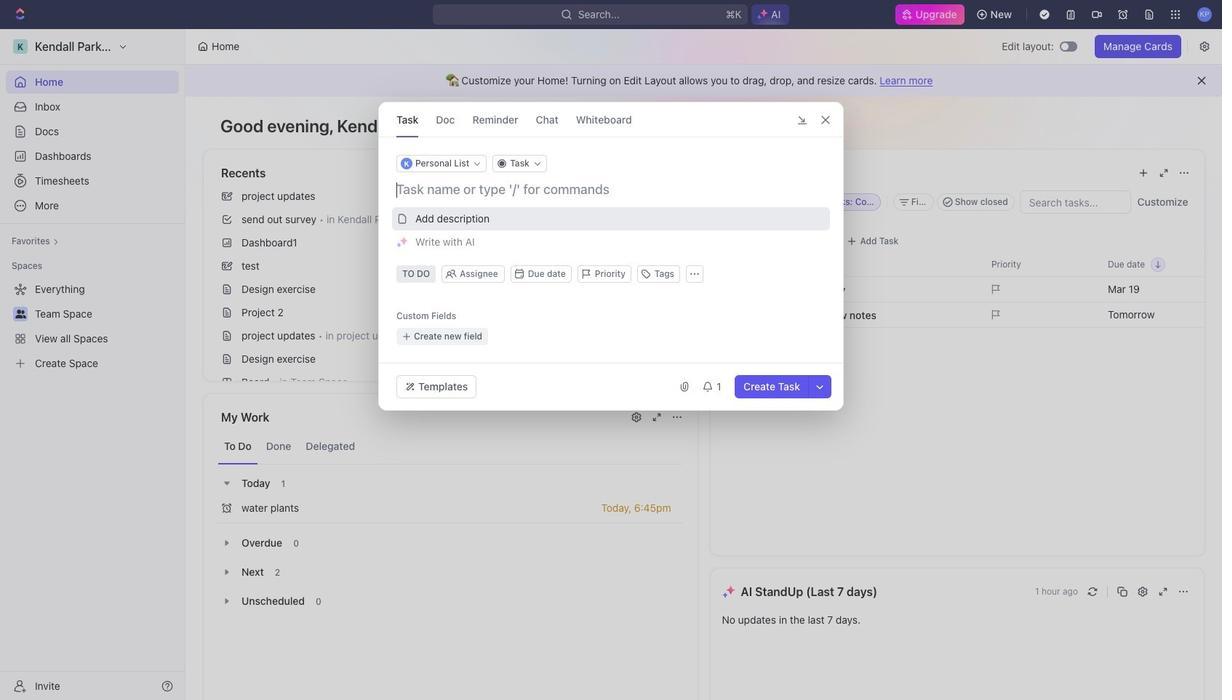 Task type: describe. For each thing, give the bounding box(es) containing it.
Search tasks... text field
[[1020, 191, 1130, 213]]

Task name or type '/' for commands text field
[[396, 181, 829, 199]]



Task type: locate. For each thing, give the bounding box(es) containing it.
sidebar navigation
[[0, 29, 186, 701]]

tab list
[[218, 429, 683, 465]]

alert
[[186, 65, 1222, 97]]

tree inside sidebar navigation
[[6, 278, 179, 375]]

tree
[[6, 278, 179, 375]]

dialog
[[378, 102, 844, 411]]



Task type: vqa. For each thing, say whether or not it's contained in the screenshot.
Daily
no



